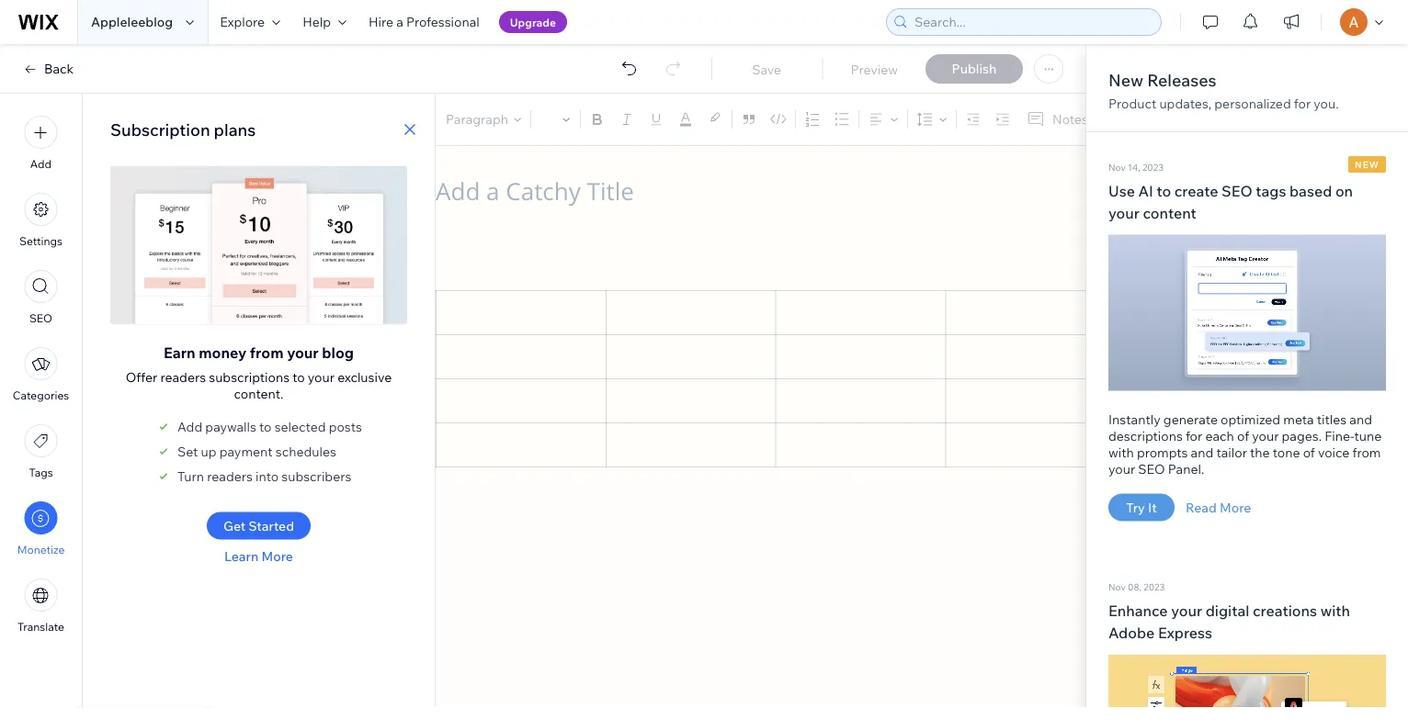 Task type: describe. For each thing, give the bounding box(es) containing it.
the
[[1250, 444, 1270, 460]]

monetize
[[17, 543, 65, 557]]

up
[[201, 443, 217, 460]]

2023 for nov 14, 2023
[[1142, 161, 1164, 173]]

appleleeblog
[[91, 14, 173, 30]]

you.
[[1314, 96, 1339, 112]]

for inside new releases product updates, personalized for you.
[[1294, 96, 1311, 112]]

read more
[[1186, 500, 1251, 516]]

adobe
[[1108, 624, 1155, 642]]

try it
[[1126, 500, 1157, 516]]

seo inside button
[[29, 312, 52, 325]]

back button
[[22, 61, 74, 77]]

pages.
[[1282, 428, 1322, 444]]

upgrade button
[[499, 11, 567, 33]]

voice
[[1318, 444, 1350, 460]]

paywalls
[[205, 419, 256, 435]]

based
[[1290, 182, 1332, 200]]

monetize button
[[17, 502, 65, 557]]

add button
[[24, 116, 57, 171]]

get
[[223, 518, 246, 534]]

your left blog
[[287, 343, 319, 362]]

subscription
[[110, 119, 210, 140]]

personalized
[[1214, 96, 1291, 112]]

notes
[[1053, 111, 1088, 127]]

turn
[[177, 468, 204, 484]]

use
[[1108, 182, 1135, 200]]

categories button
[[13, 347, 69, 403]]

tailor
[[1216, 444, 1247, 460]]

translate button
[[17, 579, 64, 634]]

nov for nov 08, 2023 enhance your digital creations with adobe express
[[1108, 582, 1126, 593]]

titles
[[1317, 411, 1347, 427]]

readers inside 'add paywalls to selected posts set up payment schedules turn readers into subscribers'
[[207, 468, 253, 484]]

hire a professional
[[369, 14, 480, 30]]

get started
[[223, 518, 294, 534]]

payment
[[219, 443, 273, 460]]

earn money from your blog offer readers subscriptions to your exclusive content.
[[126, 343, 392, 402]]

1 horizontal spatial of
[[1303, 444, 1315, 460]]

your up the
[[1252, 428, 1279, 444]]

translate
[[17, 620, 64, 634]]

get started button
[[207, 512, 311, 540]]

menu containing add
[[0, 105, 82, 645]]

0 vertical spatial and
[[1350, 411, 1372, 427]]

try
[[1126, 500, 1145, 516]]

with inside nov 08, 2023 enhance your digital creations with adobe express
[[1320, 602, 1350, 620]]

hire
[[369, 14, 393, 30]]

product
[[1108, 96, 1156, 112]]

generate
[[1163, 411, 1218, 427]]

tone
[[1273, 444, 1300, 460]]

professional
[[406, 14, 480, 30]]

into
[[256, 468, 279, 484]]

descriptions
[[1108, 428, 1183, 444]]

read more link
[[1186, 500, 1251, 516]]

from inside instantly generate optimized meta titles and descriptions for each of your pages. fine-tune with prompts and tailor the tone of voice from your seo panel.
[[1352, 444, 1381, 460]]

updates,
[[1159, 96, 1212, 112]]

0 horizontal spatial of
[[1237, 428, 1249, 444]]

meta
[[1283, 411, 1314, 427]]

enhance
[[1108, 602, 1168, 620]]

it
[[1148, 500, 1157, 516]]

started
[[248, 518, 294, 534]]

panel.
[[1168, 461, 1204, 477]]

posts
[[329, 419, 362, 435]]

your inside nov 08, 2023 enhance your digital creations with adobe express
[[1171, 602, 1202, 620]]

subscription plans
[[110, 119, 256, 140]]

back
[[44, 61, 74, 77]]

plans
[[214, 119, 256, 140]]

content.
[[234, 386, 283, 402]]

releases
[[1147, 69, 1217, 90]]

upgrade
[[510, 15, 556, 29]]

instantly generate optimized meta titles and descriptions for each of your pages. fine-tune with prompts and tailor the tone of voice from your seo panel.
[[1108, 411, 1382, 477]]

with inside instantly generate optimized meta titles and descriptions for each of your pages. fine-tune with prompts and tailor the tone of voice from your seo panel.
[[1108, 444, 1134, 460]]

learn
[[224, 548, 259, 564]]

to for create
[[1157, 182, 1171, 200]]

settings button
[[19, 193, 62, 248]]



Task type: locate. For each thing, give the bounding box(es) containing it.
seo up 'categories' button
[[29, 312, 52, 325]]

nov left 08, on the right bottom of page
[[1108, 582, 1126, 593]]

more down started
[[261, 548, 293, 564]]

readers down earn
[[160, 369, 206, 385]]

your down use
[[1108, 204, 1140, 222]]

2023 inside nov 08, 2023 enhance your digital creations with adobe express
[[1144, 582, 1165, 593]]

1 horizontal spatial and
[[1350, 411, 1372, 427]]

0 horizontal spatial for
[[1186, 428, 1202, 444]]

readers down payment
[[207, 468, 253, 484]]

your down descriptions
[[1108, 461, 1135, 477]]

2 nov from the top
[[1108, 582, 1126, 593]]

add up set
[[177, 419, 202, 435]]

schedules
[[276, 443, 336, 460]]

to inside 'add paywalls to selected posts set up payment schedules turn readers into subscribers'
[[259, 419, 272, 435]]

more right the read
[[1220, 500, 1251, 516]]

0 vertical spatial 2023
[[1142, 161, 1164, 173]]

1 vertical spatial more
[[261, 548, 293, 564]]

try it link
[[1108, 494, 1175, 522]]

nov left 14,
[[1108, 161, 1126, 173]]

tune
[[1354, 428, 1382, 444]]

add inside button
[[30, 157, 52, 171]]

2 vertical spatial seo
[[1138, 461, 1165, 477]]

seo left tags
[[1221, 182, 1252, 200]]

subscriptions
[[209, 369, 290, 385]]

2 horizontal spatial to
[[1157, 182, 1171, 200]]

1 vertical spatial add
[[177, 419, 202, 435]]

your inside use ai to create seo tags based on your content
[[1108, 204, 1140, 222]]

exclusive
[[337, 369, 392, 385]]

selected
[[274, 419, 326, 435]]

from up subscriptions on the bottom of the page
[[250, 343, 284, 362]]

2 horizontal spatial seo
[[1221, 182, 1252, 200]]

new
[[1108, 69, 1143, 90]]

to inside use ai to create seo tags based on your content
[[1157, 182, 1171, 200]]

of down pages.
[[1303, 444, 1315, 460]]

nov
[[1108, 161, 1126, 173], [1108, 582, 1126, 593]]

and up tune
[[1350, 411, 1372, 427]]

digital
[[1206, 602, 1249, 620]]

and
[[1350, 411, 1372, 427], [1191, 444, 1213, 460]]

1 vertical spatial for
[[1186, 428, 1202, 444]]

for
[[1294, 96, 1311, 112], [1186, 428, 1202, 444]]

on
[[1335, 182, 1353, 200]]

blog
[[322, 343, 354, 362]]

for down generate
[[1186, 428, 1202, 444]]

new
[[1355, 159, 1380, 170]]

use ai to create seo tags based on your content
[[1108, 182, 1353, 222]]

1 horizontal spatial readers
[[207, 468, 253, 484]]

0 vertical spatial for
[[1294, 96, 1311, 112]]

with
[[1108, 444, 1134, 460], [1320, 602, 1350, 620]]

money
[[199, 343, 246, 362]]

of down optimized
[[1237, 428, 1249, 444]]

0 vertical spatial add
[[30, 157, 52, 171]]

14,
[[1128, 161, 1140, 173]]

0 vertical spatial with
[[1108, 444, 1134, 460]]

08,
[[1128, 582, 1141, 593]]

from down tune
[[1352, 444, 1381, 460]]

your down blog
[[308, 369, 335, 385]]

seo inside instantly generate optimized meta titles and descriptions for each of your pages. fine-tune with prompts and tailor the tone of voice from your seo panel.
[[1138, 461, 1165, 477]]

tags
[[29, 466, 53, 480]]

subscribers
[[282, 468, 351, 484]]

to right subscriptions on the bottom of the page
[[292, 369, 305, 385]]

instantly
[[1108, 411, 1161, 427]]

1 horizontal spatial with
[[1320, 602, 1350, 620]]

tags
[[1256, 182, 1286, 200]]

categories
[[13, 389, 69, 403]]

readers
[[160, 369, 206, 385], [207, 468, 253, 484]]

seo
[[1221, 182, 1252, 200], [29, 312, 52, 325], [1138, 461, 1165, 477]]

Add a Catchy Title text field
[[436, 175, 1097, 207]]

0 vertical spatial to
[[1157, 182, 1171, 200]]

Search... field
[[909, 9, 1155, 35]]

add inside 'add paywalls to selected posts set up payment schedules turn readers into subscribers'
[[177, 419, 202, 435]]

optimized
[[1221, 411, 1280, 427]]

1 nov from the top
[[1108, 161, 1126, 173]]

2023 right 14,
[[1142, 161, 1164, 173]]

1 vertical spatial and
[[1191, 444, 1213, 460]]

earn
[[164, 343, 195, 362]]

1 vertical spatial with
[[1320, 602, 1350, 620]]

1 horizontal spatial for
[[1294, 96, 1311, 112]]

1 horizontal spatial to
[[292, 369, 305, 385]]

create
[[1174, 182, 1218, 200]]

learn more
[[224, 548, 293, 564]]

more for learn more
[[261, 548, 293, 564]]

learn more link
[[224, 548, 293, 565]]

add for add
[[30, 157, 52, 171]]

of
[[1237, 428, 1249, 444], [1303, 444, 1315, 460]]

hire a professional link
[[358, 0, 491, 44]]

and up panel.
[[1191, 444, 1213, 460]]

0 horizontal spatial readers
[[160, 369, 206, 385]]

offer
[[126, 369, 157, 385]]

express
[[1158, 624, 1212, 642]]

1 horizontal spatial seo
[[1138, 461, 1165, 477]]

to
[[1157, 182, 1171, 200], [292, 369, 305, 385], [259, 419, 272, 435]]

to up payment
[[259, 419, 272, 435]]

1 vertical spatial readers
[[207, 468, 253, 484]]

add
[[30, 157, 52, 171], [177, 419, 202, 435]]

1 vertical spatial 2023
[[1144, 582, 1165, 593]]

0 horizontal spatial seo
[[29, 312, 52, 325]]

2023
[[1142, 161, 1164, 173], [1144, 582, 1165, 593]]

0 vertical spatial from
[[250, 343, 284, 362]]

nov 14, 2023
[[1108, 161, 1164, 173]]

to right ai
[[1157, 182, 1171, 200]]

add for add paywalls to selected posts set up payment schedules turn readers into subscribers
[[177, 419, 202, 435]]

prompts
[[1137, 444, 1188, 460]]

0 horizontal spatial to
[[259, 419, 272, 435]]

with down descriptions
[[1108, 444, 1134, 460]]

each
[[1205, 428, 1234, 444]]

your up express
[[1171, 602, 1202, 620]]

0 horizontal spatial from
[[250, 343, 284, 362]]

new releases product updates, personalized for you.
[[1108, 69, 1339, 112]]

nov inside nov 08, 2023 enhance your digital creations with adobe express
[[1108, 582, 1126, 593]]

for left you.
[[1294, 96, 1311, 112]]

seo down prompts
[[1138, 461, 1165, 477]]

ai
[[1138, 182, 1153, 200]]

1 vertical spatial nov
[[1108, 582, 1126, 593]]

0 vertical spatial readers
[[160, 369, 206, 385]]

settings
[[19, 234, 62, 248]]

a
[[396, 14, 403, 30]]

2 vertical spatial to
[[259, 419, 272, 435]]

seo button
[[24, 270, 57, 325]]

content
[[1143, 204, 1196, 222]]

1 vertical spatial seo
[[29, 312, 52, 325]]

to for selected
[[259, 419, 272, 435]]

more
[[1220, 500, 1251, 516], [261, 548, 293, 564]]

menu
[[0, 105, 82, 645]]

read
[[1186, 500, 1217, 516]]

1 vertical spatial from
[[1352, 444, 1381, 460]]

help button
[[291, 0, 358, 44]]

nov for nov 14, 2023
[[1108, 161, 1126, 173]]

add up settings button
[[30, 157, 52, 171]]

fine-
[[1325, 428, 1354, 444]]

with right creations
[[1320, 602, 1350, 620]]

2023 right 08, on the right bottom of page
[[1144, 582, 1165, 593]]

creations
[[1253, 602, 1317, 620]]

to inside earn money from your blog offer readers subscriptions to your exclusive content.
[[292, 369, 305, 385]]

2023 for nov 08, 2023 enhance your digital creations with adobe express
[[1144, 582, 1165, 593]]

0 vertical spatial more
[[1220, 500, 1251, 516]]

0 vertical spatial nov
[[1108, 161, 1126, 173]]

0 horizontal spatial more
[[261, 548, 293, 564]]

readers inside earn money from your blog offer readers subscriptions to your exclusive content.
[[160, 369, 206, 385]]

from inside earn money from your blog offer readers subscriptions to your exclusive content.
[[250, 343, 284, 362]]

0 horizontal spatial with
[[1108, 444, 1134, 460]]

0 horizontal spatial and
[[1191, 444, 1213, 460]]

seo inside use ai to create seo tags based on your content
[[1221, 182, 1252, 200]]

0 horizontal spatial add
[[30, 157, 52, 171]]

tags button
[[24, 425, 57, 480]]

explore
[[220, 14, 265, 30]]

1 horizontal spatial more
[[1220, 500, 1251, 516]]

for inside instantly generate optimized meta titles and descriptions for each of your pages. fine-tune with prompts and tailor the tone of voice from your seo panel.
[[1186, 428, 1202, 444]]

help
[[302, 14, 331, 30]]

notes button
[[1019, 107, 1094, 132]]

0 vertical spatial seo
[[1221, 182, 1252, 200]]

from
[[250, 343, 284, 362], [1352, 444, 1381, 460]]

nov 08, 2023 enhance your digital creations with adobe express
[[1108, 582, 1350, 642]]

set
[[177, 443, 198, 460]]

more for read more
[[1220, 500, 1251, 516]]

1 horizontal spatial add
[[177, 419, 202, 435]]

add paywalls to selected posts set up payment schedules turn readers into subscribers
[[177, 419, 362, 484]]

1 horizontal spatial from
[[1352, 444, 1381, 460]]

1 vertical spatial to
[[292, 369, 305, 385]]



Task type: vqa. For each thing, say whether or not it's contained in the screenshot.
Wix
no



